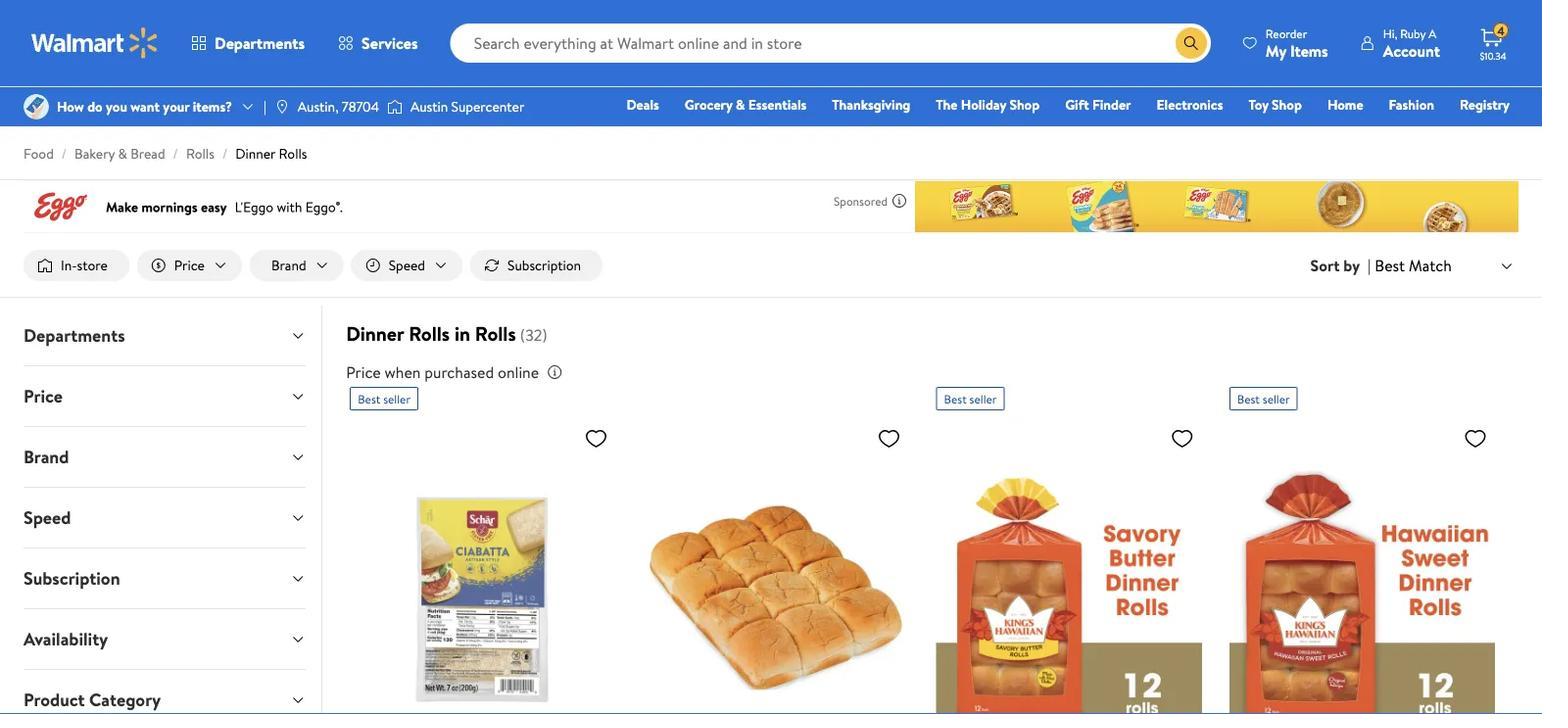 Task type: describe. For each thing, give the bounding box(es) containing it.
brand inside sort and filter section element
[[271, 256, 306, 275]]

registry one debit
[[1360, 95, 1510, 142]]

add to favorites list, king's hawaiian savory butter rolls, 12 count, 12 oz image
[[1171, 426, 1195, 451]]

holiday
[[961, 95, 1007, 114]]

home link
[[1319, 94, 1373, 115]]

availability
[[24, 627, 108, 652]]

best inside 'dropdown button'
[[1375, 255, 1406, 276]]

reorder my items
[[1266, 25, 1329, 61]]

purchased
[[425, 362, 494, 383]]

home
[[1328, 95, 1364, 114]]

a
[[1429, 25, 1437, 42]]

Search search field
[[451, 24, 1211, 63]]

ruby
[[1401, 25, 1426, 42]]

food link
[[24, 144, 54, 163]]

electronics link
[[1148, 94, 1232, 115]]

reorder
[[1266, 25, 1308, 42]]

how do you want your items?
[[57, 97, 232, 116]]

1 vertical spatial departments button
[[8, 306, 322, 366]]

my
[[1266, 40, 1287, 61]]

brand inside tab
[[24, 445, 69, 470]]

(32)
[[520, 325, 548, 346]]

departments inside tab
[[24, 324, 125, 348]]

one debit link
[[1351, 122, 1435, 143]]

shop inside the holiday shop link
[[1010, 95, 1040, 114]]

account
[[1384, 40, 1441, 61]]

online
[[498, 362, 539, 383]]

best seller for king's hawaiian savory butter rolls, 12 count, 12 oz image on the right
[[944, 391, 997, 407]]

in
[[455, 320, 470, 348]]

one
[[1360, 123, 1390, 142]]

availability button
[[8, 610, 322, 670]]

bakery & bread link
[[75, 144, 165, 163]]

sponsored
[[834, 193, 888, 209]]

best match
[[1375, 255, 1453, 276]]

2 horizontal spatial price
[[346, 362, 381, 383]]

seller for "king's hawaiian original hawaiian sweet dinner rolls, 12 count, 12 oz" image
[[1263, 391, 1291, 407]]

you
[[106, 97, 127, 116]]

the
[[936, 95, 958, 114]]

gift finder
[[1066, 95, 1132, 114]]

product category button
[[8, 671, 322, 715]]

best for king's hawaiian savory butter rolls, 12 count, 12 oz image on the right
[[944, 391, 967, 407]]

services button
[[322, 20, 435, 67]]

price inside price tab
[[24, 384, 63, 409]]

essentials
[[749, 95, 807, 114]]

deals link
[[618, 94, 668, 115]]

in-
[[61, 256, 77, 275]]

subscription button
[[8, 549, 322, 609]]

subscription inside dropdown button
[[24, 567, 120, 591]]

| inside sort and filter section element
[[1368, 255, 1372, 276]]

0 vertical spatial &
[[736, 95, 745, 114]]

your
[[163, 97, 190, 116]]

gift
[[1066, 95, 1090, 114]]

king's hawaiian savory butter rolls, 12 count, 12 oz image
[[937, 419, 1202, 715]]

in-store
[[61, 256, 108, 275]]

rolls right in
[[475, 320, 516, 348]]

best seller for schar gluten free ciabatta rolls, artisan bread rolls multipack, 7 oz, 4 count image
[[358, 391, 411, 407]]

toy shop
[[1249, 95, 1303, 114]]

brand tab
[[8, 427, 322, 487]]

3 / from the left
[[222, 144, 228, 163]]

grocery & essentials
[[685, 95, 807, 114]]

grocery & essentials link
[[676, 94, 816, 115]]

seller for schar gluten free ciabatta rolls, artisan bread rolls multipack, 7 oz, 4 count image
[[383, 391, 411, 407]]

want
[[131, 97, 160, 116]]

sort
[[1311, 255, 1340, 276]]

debit
[[1393, 123, 1426, 142]]

2 / from the left
[[173, 144, 178, 163]]

finder
[[1093, 95, 1132, 114]]

add to favorites list, schar gluten free ciabatta rolls, artisan bread rolls multipack, 7 oz, 4 count image
[[585, 426, 608, 451]]

subscription inside button
[[508, 256, 581, 275]]

austin,
[[298, 97, 339, 116]]

by
[[1344, 255, 1361, 276]]

dinner rolls link
[[235, 144, 307, 163]]

the holiday shop
[[936, 95, 1040, 114]]

1 horizontal spatial dinner
[[346, 320, 404, 348]]



Task type: locate. For each thing, give the bounding box(es) containing it.
1 vertical spatial brand button
[[8, 427, 322, 487]]

Walmart Site-Wide search field
[[451, 24, 1211, 63]]

/
[[62, 144, 67, 163], [173, 144, 178, 163], [222, 144, 228, 163]]

 image left "how"
[[24, 94, 49, 120]]

freshness guaranteed yeasty dinner rolls, 16 oz, 12 count image
[[643, 419, 909, 715]]

0 vertical spatial price
[[174, 256, 205, 275]]

items
[[1291, 40, 1329, 61]]

sort and filter section element
[[0, 234, 1543, 297]]

best seller for "king's hawaiian original hawaiian sweet dinner rolls, 12 count, 12 oz" image
[[1238, 391, 1291, 407]]

1 seller from the left
[[383, 391, 411, 407]]

0 horizontal spatial &
[[118, 144, 127, 163]]

0 vertical spatial speed button
[[352, 250, 463, 281]]

the holiday shop link
[[927, 94, 1049, 115]]

brand
[[271, 256, 306, 275], [24, 445, 69, 470]]

/ left rolls 'link'
[[173, 144, 178, 163]]

shop right holiday
[[1010, 95, 1040, 114]]

shop right the toy
[[1272, 95, 1303, 114]]

0 vertical spatial brand
[[271, 256, 306, 275]]

 image
[[24, 94, 49, 120], [274, 99, 290, 115]]

1 horizontal spatial &
[[736, 95, 745, 114]]

1 vertical spatial price
[[346, 362, 381, 383]]

best for schar gluten free ciabatta rolls, artisan bread rolls multipack, 7 oz, 4 count image
[[358, 391, 381, 407]]

2 vertical spatial price
[[24, 384, 63, 409]]

availability tab
[[8, 610, 322, 670]]

food
[[24, 144, 54, 163]]

0 horizontal spatial speed button
[[8, 488, 322, 548]]

2 best seller from the left
[[944, 391, 997, 407]]

dinner rolls in rolls (32)
[[346, 320, 548, 348]]

&
[[736, 95, 745, 114], [118, 144, 127, 163]]

subscription tab
[[8, 549, 322, 609]]

speed button up dinner rolls in rolls (32)
[[352, 250, 463, 281]]

1 best seller from the left
[[358, 391, 411, 407]]

/ right rolls 'link'
[[222, 144, 228, 163]]

fashion link
[[1381, 94, 1444, 115]]

seller
[[383, 391, 411, 407], [970, 391, 997, 407], [1263, 391, 1291, 407]]

0 horizontal spatial /
[[62, 144, 67, 163]]

gift finder link
[[1057, 94, 1140, 115]]

78704
[[342, 97, 379, 116]]

best for "king's hawaiian original hawaiian sweet dinner rolls, 12 count, 12 oz" image
[[1238, 391, 1260, 407]]

1 horizontal spatial seller
[[970, 391, 997, 407]]

price
[[174, 256, 205, 275], [346, 362, 381, 383], [24, 384, 63, 409]]

departments tab
[[8, 306, 322, 366]]

king's hawaiian original hawaiian sweet dinner rolls, 12 count, 12 oz image
[[1230, 419, 1496, 715]]

departments up the items?
[[215, 32, 305, 54]]

speed tab
[[8, 488, 322, 548]]

add to favorites list, freshness guaranteed yeasty dinner rolls, 16 oz, 12 count image
[[878, 426, 901, 451]]

bread
[[131, 144, 165, 163]]

1 horizontal spatial /
[[173, 144, 178, 163]]

2 horizontal spatial seller
[[1263, 391, 1291, 407]]

rolls down the items?
[[186, 144, 215, 163]]

how
[[57, 97, 84, 116]]

0 vertical spatial price button
[[137, 250, 242, 281]]

 image
[[387, 97, 403, 117]]

price button up departments tab
[[137, 250, 242, 281]]

& left bread
[[118, 144, 127, 163]]

0 vertical spatial speed
[[389, 256, 425, 275]]

hi,
[[1384, 25, 1398, 42]]

price button inside sort and filter section element
[[137, 250, 242, 281]]

1 horizontal spatial price
[[174, 256, 205, 275]]

best seller
[[358, 391, 411, 407], [944, 391, 997, 407], [1238, 391, 1291, 407]]

1 vertical spatial speed button
[[8, 488, 322, 548]]

austin
[[411, 97, 448, 116]]

price button
[[137, 250, 242, 281], [8, 367, 322, 426]]

in-store button
[[24, 250, 129, 281]]

speed inside tab
[[24, 506, 71, 530]]

0 horizontal spatial price
[[24, 384, 63, 409]]

product
[[24, 688, 85, 713]]

departments button
[[174, 20, 322, 67], [8, 306, 322, 366]]

1 horizontal spatial best seller
[[944, 391, 997, 407]]

1 / from the left
[[62, 144, 67, 163]]

category
[[89, 688, 161, 713]]

rolls left in
[[409, 320, 450, 348]]

& right grocery
[[736, 95, 745, 114]]

0 horizontal spatial departments
[[24, 324, 125, 348]]

0 vertical spatial departments button
[[174, 20, 322, 67]]

price tab
[[8, 367, 322, 426]]

0 horizontal spatial |
[[264, 97, 266, 116]]

1 vertical spatial dinner
[[346, 320, 404, 348]]

shop inside "toy shop" link
[[1272, 95, 1303, 114]]

0 horizontal spatial dinner
[[235, 144, 276, 163]]

rolls down austin,
[[279, 144, 307, 163]]

0 horizontal spatial seller
[[383, 391, 411, 407]]

departments button up the items?
[[174, 20, 322, 67]]

shop
[[1010, 95, 1040, 114], [1272, 95, 1303, 114]]

1 vertical spatial |
[[1368, 255, 1372, 276]]

0 vertical spatial subscription
[[508, 256, 581, 275]]

seller for king's hawaiian savory butter rolls, 12 count, 12 oz image on the right
[[970, 391, 997, 407]]

electronics
[[1157, 95, 1224, 114]]

3 seller from the left
[[1263, 391, 1291, 407]]

food / bakery & bread / rolls / dinner rolls
[[24, 144, 307, 163]]

austin, 78704
[[298, 97, 379, 116]]

search icon image
[[1184, 35, 1200, 51]]

|
[[264, 97, 266, 116], [1368, 255, 1372, 276]]

grocery
[[685, 95, 733, 114]]

1 horizontal spatial departments
[[215, 32, 305, 54]]

1 horizontal spatial shop
[[1272, 95, 1303, 114]]

1 vertical spatial departments
[[24, 324, 125, 348]]

store
[[77, 256, 108, 275]]

speed button up subscription tab
[[8, 488, 322, 548]]

3 best seller from the left
[[1238, 391, 1291, 407]]

2 shop from the left
[[1272, 95, 1303, 114]]

0 horizontal spatial  image
[[24, 94, 49, 120]]

1 shop from the left
[[1010, 95, 1040, 114]]

registry
[[1460, 95, 1510, 114]]

price when purchased online
[[346, 362, 539, 383]]

4
[[1498, 22, 1505, 39]]

best
[[1375, 255, 1406, 276], [358, 391, 381, 407], [944, 391, 967, 407], [1238, 391, 1260, 407]]

1 vertical spatial price button
[[8, 367, 322, 426]]

1 horizontal spatial |
[[1368, 255, 1372, 276]]

| up dinner rolls 'link'
[[264, 97, 266, 116]]

best match button
[[1372, 253, 1519, 279]]

subscription up the (32) on the left top
[[508, 256, 581, 275]]

0 vertical spatial dinner
[[235, 144, 276, 163]]

 image left austin,
[[274, 99, 290, 115]]

bakery
[[75, 144, 115, 163]]

1 horizontal spatial speed button
[[352, 250, 463, 281]]

$10.34
[[1480, 49, 1507, 62]]

items?
[[193, 97, 232, 116]]

when
[[385, 362, 421, 383]]

rolls link
[[186, 144, 215, 163]]

thanksgiving link
[[824, 94, 920, 115]]

registry link
[[1452, 94, 1519, 115]]

sort by |
[[1311, 255, 1372, 276]]

0 horizontal spatial brand
[[24, 445, 69, 470]]

subscription button
[[470, 250, 603, 281]]

1 horizontal spatial speed
[[389, 256, 425, 275]]

1 vertical spatial subscription
[[24, 567, 120, 591]]

product category
[[24, 688, 161, 713]]

thanksgiving
[[832, 95, 911, 114]]

hi, ruby a account
[[1384, 25, 1441, 61]]

rolls
[[186, 144, 215, 163], [279, 144, 307, 163], [409, 320, 450, 348], [475, 320, 516, 348]]

1 horizontal spatial  image
[[274, 99, 290, 115]]

services
[[362, 32, 418, 54]]

departments
[[215, 32, 305, 54], [24, 324, 125, 348]]

ad disclaimer and feedback for skylinedisplayad image
[[892, 193, 908, 209]]

subscription up availability
[[24, 567, 120, 591]]

legal information image
[[547, 365, 563, 380]]

walmart+ link
[[1443, 122, 1519, 143]]

0 horizontal spatial best seller
[[358, 391, 411, 407]]

0 horizontal spatial subscription
[[24, 567, 120, 591]]

0 vertical spatial brand button
[[250, 250, 344, 281]]

speed inside sort and filter section element
[[389, 256, 425, 275]]

2 seller from the left
[[970, 391, 997, 407]]

2 horizontal spatial best seller
[[1238, 391, 1291, 407]]

walmart+
[[1452, 123, 1510, 142]]

fashion
[[1389, 95, 1435, 114]]

add to favorites list, king's hawaiian original hawaiian sweet dinner rolls, 12 count, 12 oz image
[[1464, 426, 1488, 451]]

price button down departments tab
[[8, 367, 322, 426]]

brand button
[[250, 250, 344, 281], [8, 427, 322, 487]]

1 vertical spatial &
[[118, 144, 127, 163]]

dinner up when
[[346, 320, 404, 348]]

1 vertical spatial brand
[[24, 445, 69, 470]]

2 horizontal spatial /
[[222, 144, 228, 163]]

deals
[[627, 95, 659, 114]]

| right by
[[1368, 255, 1372, 276]]

 image for austin, 78704
[[274, 99, 290, 115]]

schar gluten free ciabatta rolls, artisan bread rolls multipack, 7 oz, 4 count image
[[350, 419, 616, 715]]

0 horizontal spatial speed
[[24, 506, 71, 530]]

match
[[1409, 255, 1453, 276]]

0 vertical spatial |
[[264, 97, 266, 116]]

price inside sort and filter section element
[[174, 256, 205, 275]]

departments down in-store button
[[24, 324, 125, 348]]

 image for how do you want your items?
[[24, 94, 49, 120]]

austin supercenter
[[411, 97, 525, 116]]

/ right food link
[[62, 144, 67, 163]]

do
[[87, 97, 103, 116]]

1 horizontal spatial subscription
[[508, 256, 581, 275]]

0 vertical spatial departments
[[215, 32, 305, 54]]

walmart image
[[31, 27, 159, 59]]

toy
[[1249, 95, 1269, 114]]

1 horizontal spatial brand
[[271, 256, 306, 275]]

product category tab
[[8, 671, 322, 715]]

departments button up price tab in the left of the page
[[8, 306, 322, 366]]

supercenter
[[451, 97, 525, 116]]

1 vertical spatial speed
[[24, 506, 71, 530]]

dinner right rolls 'link'
[[235, 144, 276, 163]]

toy shop link
[[1240, 94, 1311, 115]]

speed button inside sort and filter section element
[[352, 250, 463, 281]]

0 horizontal spatial shop
[[1010, 95, 1040, 114]]



Task type: vqa. For each thing, say whether or not it's contained in the screenshot.
the Rolls
yes



